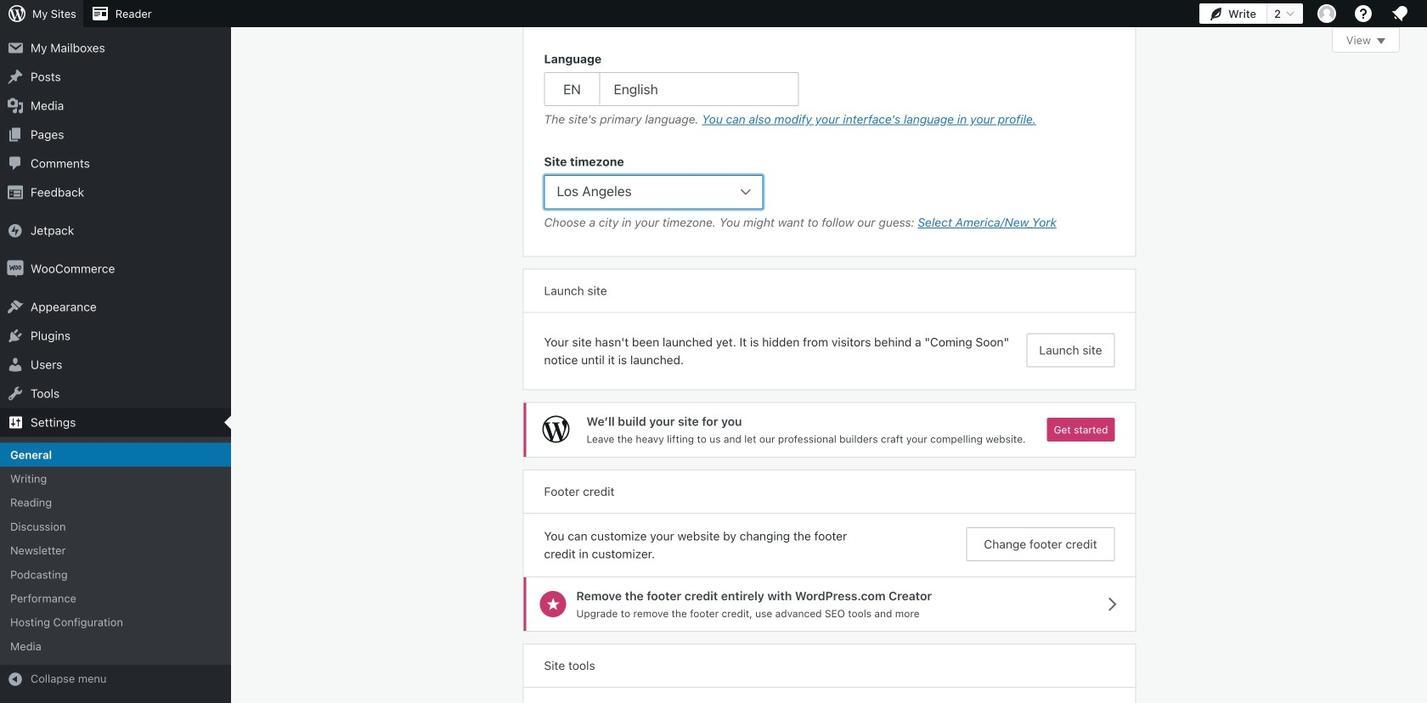 Task type: vqa. For each thing, say whether or not it's contained in the screenshot.
Professional Email LINK at the left top of page
no



Task type: describe. For each thing, give the bounding box(es) containing it.
1 img image from the top
[[7, 222, 24, 239]]

1 vertical spatial group
[[544, 50, 1115, 133]]



Task type: locate. For each thing, give the bounding box(es) containing it.
closed image
[[1377, 38, 1386, 44]]

0 vertical spatial img image
[[7, 222, 24, 239]]

group
[[524, 0, 1135, 30], [544, 50, 1115, 133], [544, 153, 1115, 236]]

0 vertical spatial group
[[524, 0, 1135, 30]]

1 vertical spatial img image
[[7, 260, 24, 277]]

my profile image
[[1318, 4, 1336, 23]]

help image
[[1353, 3, 1374, 24]]

2 img image from the top
[[7, 260, 24, 277]]

2 vertical spatial group
[[544, 153, 1115, 236]]

img image
[[7, 222, 24, 239], [7, 260, 24, 277]]

manage your notifications image
[[1390, 3, 1410, 24]]



